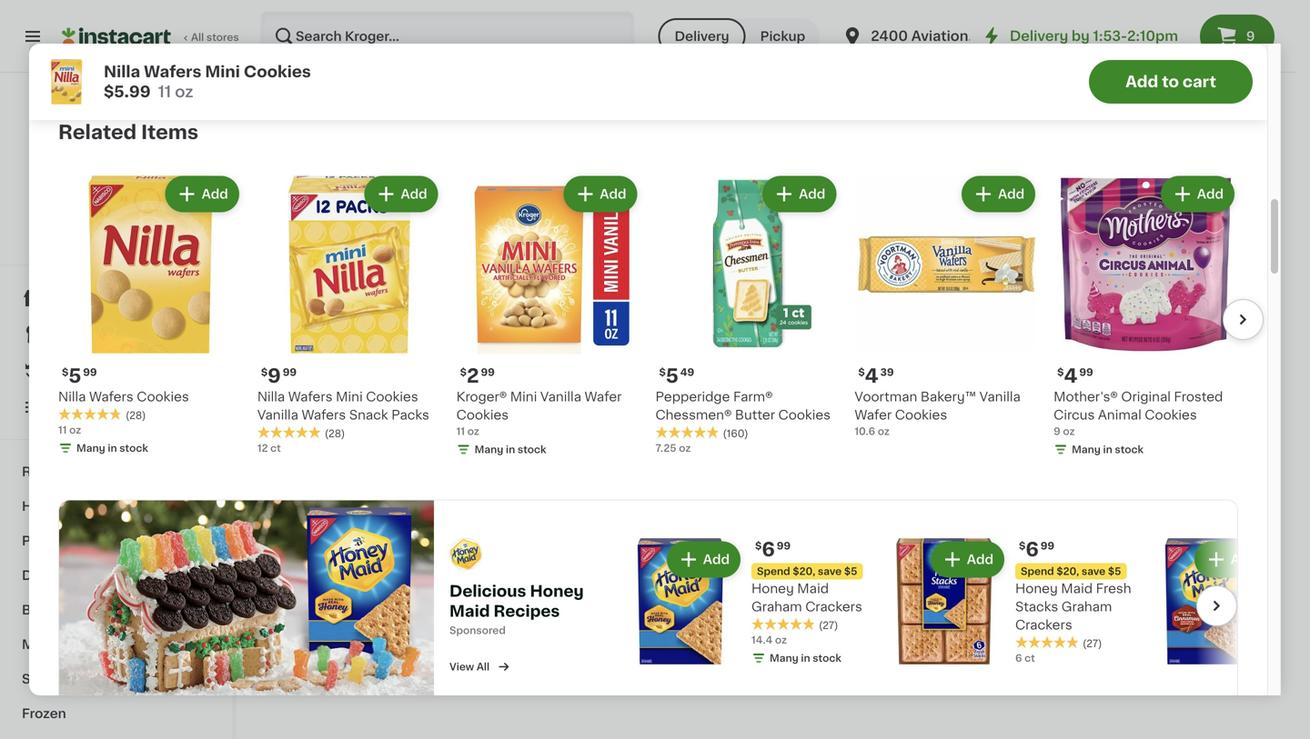 Task type: locate. For each thing, give the bounding box(es) containing it.
1 horizontal spatial ct
[[1025, 654, 1035, 664]]

size
[[318, 232, 345, 245]]

2 horizontal spatial 11 oz
[[440, 599, 463, 609]]

in down the nilla wafers mini cookies
[[322, 636, 332, 646]]

$ left 49
[[659, 368, 666, 378]]

11 down 'kroger®'
[[456, 427, 465, 437]]

spend inside 4 spend $20, save $5 premium whole grain saltine crackers 17 oz
[[779, 180, 813, 190]]

2 horizontal spatial honey
[[1015, 583, 1058, 595]]

oz inside 4 spend $20, save $5 premium original fresh stacks saltine crackers 14 oz
[[621, 232, 633, 242]]

see eligible items for premium original soup & oyster crackers
[[959, 257, 1075, 270]]

voortman
[[855, 391, 917, 403]]

7.05 oz button
[[381, 0, 560, 44]]

spend up honey maid fresh stacks graham crackers
[[1021, 567, 1054, 577]]

0 horizontal spatial $ 5 99
[[62, 367, 97, 386]]

0 vertical spatial unsalted
[[1110, 134, 1156, 144]]

4 up 14
[[617, 154, 631, 173]]

$ 9 99
[[261, 367, 297, 386]]

recipes link
[[11, 455, 221, 490]]

1 horizontal spatial grain
[[878, 196, 912, 209]]

premium inside premium original soup & oyster crackers 8 oz
[[941, 196, 998, 209]]

stock down the 'animal'
[[1115, 445, 1144, 455]]

11 right $5.99 on the top
[[158, 84, 171, 100]]

eligible inside the product group
[[987, 257, 1035, 270]]

add
[[384, 7, 411, 20], [551, 7, 578, 20], [718, 7, 745, 20], [1219, 7, 1246, 20], [1126, 74, 1159, 90], [202, 188, 228, 201], [401, 188, 427, 201], [600, 188, 626, 201], [799, 188, 826, 201], [998, 188, 1025, 201], [1197, 188, 1224, 201], [49, 239, 70, 249], [384, 394, 411, 407], [551, 394, 578, 407], [718, 394, 745, 407], [703, 554, 730, 566], [967, 554, 994, 566], [1231, 554, 1258, 566]]

snack down 9 99
[[607, 601, 646, 614]]

nsored
[[470, 626, 506, 636]]

stock down the honey maid graham crackers
[[813, 654, 842, 664]]

spend for premium original saltine crackers
[[445, 180, 479, 190]]

1 horizontal spatial 11 oz
[[273, 617, 296, 627]]

mini inside the nilla wafers mini cookies
[[352, 565, 378, 577]]

snack down nilla vanilla wafers
[[349, 409, 388, 422]]

many in stock
[[458, 250, 530, 260], [625, 250, 697, 260], [792, 250, 864, 260], [76, 443, 148, 453], [475, 445, 546, 455], [1072, 445, 1144, 455], [458, 617, 530, 627], [291, 636, 363, 646], [770, 654, 842, 664]]

brownies
[[666, 32, 725, 45]]

crackers inside 4 spend $20, save $5 premium original fresh stacks saltine crackers 14 oz
[[700, 214, 757, 227]]

0 horizontal spatial delivery
[[675, 30, 729, 43]]

$5.99
[[104, 84, 151, 100]]

see eligible items button
[[941, 248, 1093, 279], [1108, 248, 1260, 279], [273, 266, 425, 297], [440, 270, 592, 301], [607, 270, 759, 301], [774, 270, 926, 301]]

spend inside the product group
[[946, 180, 980, 190]]

1 vertical spatial kroger
[[73, 239, 108, 249]]

7.05 oz
[[381, 32, 416, 42]]

spend $20, save $5 for premium original soup & oyster crackers
[[946, 180, 1047, 190]]

1 horizontal spatial $ 5 99
[[277, 540, 312, 560]]

2400
[[871, 30, 908, 43]]

None search field
[[260, 11, 635, 62]]

0 vertical spatial wafer
[[585, 391, 622, 403]]

to inside "button"
[[1162, 74, 1179, 90]]

0 vertical spatial to
[[1162, 74, 1179, 90]]

2 $ 6 99 from the left
[[1019, 540, 1055, 560]]

voortman bakery™ vanilla wafer cookies 10.6 oz
[[855, 391, 1021, 437]]

honey
[[752, 583, 794, 595], [1015, 583, 1058, 595], [530, 584, 584, 600]]

11 down lists
[[58, 425, 67, 435]]

oz inside button
[[404, 32, 416, 42]]

eligible
[[987, 257, 1035, 270], [1154, 257, 1202, 270], [319, 275, 367, 288], [486, 279, 534, 292], [653, 279, 701, 292], [820, 279, 868, 292]]

oz right 14.4
[[775, 636, 787, 646]]

1 vertical spatial stacks
[[1015, 601, 1058, 614]]

packs for 9
[[391, 409, 429, 422]]

kroger down satisfaction
[[73, 239, 108, 249]]

$ 5 49
[[659, 367, 694, 386]]

farm®
[[733, 391, 773, 403]]

eligible for premium unsalted tops saltine crackers
[[1154, 257, 1202, 270]]

100%
[[46, 221, 74, 231]]

eligible for premium original fresh stacks saltine crackers
[[653, 279, 701, 292]]

many in stock down 14.4 oz in the bottom right of the page
[[770, 654, 842, 664]]

cookies inside nilla wafers mini cookies $5.99 11 oz
[[244, 64, 311, 80]]

6 premium from the left
[[1108, 196, 1165, 209]]

eligible down 4 spend $20, save $5 premium whole grain saltine crackers 17 oz
[[820, 279, 868, 292]]

premium inside premium unsalted tops saltine crackers 16 oz
[[1108, 196, 1165, 209]]

see eligible items down size
[[291, 275, 407, 288]]

items for premium whole grain saltine crackers
[[871, 279, 908, 292]]

snack inside the item carousel region
[[349, 409, 388, 422]]

see eligible items down premium original saltine crackers
[[458, 279, 574, 292]]

$20,
[[314, 180, 337, 190], [481, 180, 504, 190], [648, 180, 671, 190], [815, 180, 838, 190], [982, 180, 1005, 190], [1149, 180, 1172, 190], [793, 567, 816, 577], [1057, 567, 1079, 577]]

&
[[941, 214, 951, 227], [60, 570, 71, 582], [59, 639, 69, 652], [73, 673, 83, 686]]

oz right 10.6
[[878, 427, 890, 437]]

$ inside $ 5 49
[[659, 368, 666, 378]]

100% satisfaction guarantee button
[[28, 215, 204, 233]]

11 inside nilla wafers mini cookies $5.99 11 oz
[[158, 84, 171, 100]]

1 premium from the left
[[273, 196, 330, 209]]

product group containing premium original soup & oyster crackers
[[941, 0, 1093, 279]]

$20, for premium original soup & oyster crackers
[[982, 180, 1005, 190]]

premium inside premium saltine original crackers family size 24 oz
[[273, 196, 330, 209]]

pepperidge farm® chessmen® butter cookies
[[656, 391, 831, 422]]

spend up family
[[278, 180, 312, 190]]

$ left 39
[[858, 368, 865, 378]]

1 horizontal spatial graham
[[1062, 601, 1112, 614]]

1 $ 6 99 from the left
[[755, 540, 791, 560]]

1 horizontal spatial to
[[1162, 74, 1179, 90]]

unsalted down add to cart "button"
[[1110, 134, 1156, 144]]

0 horizontal spatial to
[[135, 239, 145, 249]]

0 horizontal spatial snack
[[349, 409, 388, 422]]

★★★★★
[[58, 408, 122, 421], [58, 408, 122, 421], [656, 426, 719, 439], [656, 426, 719, 439], [257, 426, 321, 439], [257, 426, 321, 439], [440, 582, 504, 595], [440, 582, 504, 595], [273, 600, 337, 613], [273, 600, 337, 613], [607, 618, 671, 631], [607, 618, 671, 631], [752, 618, 815, 631], [752, 618, 815, 631], [1015, 637, 1079, 649], [1015, 637, 1079, 649]]

spend up the honey maid graham crackers
[[757, 567, 790, 577]]

0 horizontal spatial fresh
[[720, 196, 755, 209]]

see for premium whole grain saltine crackers
[[792, 279, 817, 292]]

2 vertical spatial 11 oz
[[273, 617, 296, 627]]

$20, for honey maid graham crackers
[[793, 567, 816, 577]]

original
[[500, 196, 550, 209], [667, 196, 717, 209], [1001, 196, 1051, 209], [273, 214, 323, 227], [1121, 391, 1171, 403]]

honey inside the honey maid graham crackers
[[752, 583, 794, 595]]

meat & seafood link
[[11, 628, 221, 662]]

mini
[[205, 64, 240, 80], [336, 391, 363, 403], [510, 391, 537, 403], [352, 565, 378, 577], [685, 565, 712, 577]]

unsalted inside premium unsalted tops saltine crackers 16 oz
[[1168, 196, 1225, 209]]

premium up family
[[273, 196, 330, 209]]

1 horizontal spatial stacks
[[1015, 601, 1058, 614]]

cookies inside voortman bakery™ vanilla wafer cookies 10.6 oz
[[895, 409, 947, 422]]

add inside button
[[1231, 554, 1258, 566]]

delicious
[[449, 584, 526, 600]]

buy
[[51, 365, 77, 378]]

1 horizontal spatial unsalted
[[1168, 196, 1225, 209]]

recipes up holiday
[[22, 466, 75, 479]]

6 up the honey maid graham crackers
[[762, 540, 775, 560]]

1 vertical spatial wafer
[[855, 409, 892, 422]]

0 horizontal spatial all
[[191, 32, 204, 42]]

$ 5 99 up delicious in the bottom left of the page
[[444, 540, 479, 560]]

dr
[[972, 30, 989, 43]]

(28)
[[126, 411, 146, 421], [325, 429, 345, 439], [507, 585, 528, 595], [340, 603, 361, 613], [674, 621, 695, 631]]

oz inside premium saltine original crackers family size 24 oz
[[288, 250, 300, 260]]

recipes inside delicious honey maid recipes spo nsored
[[494, 604, 560, 620]]

premium up the oyster
[[941, 196, 998, 209]]

premium inside 4 spend $20, save $5 premium original fresh stacks saltine crackers 14 oz
[[607, 196, 664, 209]]

nilla wafers mini cookies vanilla wafers snack packs
[[257, 391, 429, 422], [607, 565, 751, 614]]

2 graham from the left
[[1062, 601, 1112, 614]]

0 horizontal spatial recipes
[[22, 466, 75, 479]]

0 vertical spatial grain
[[811, 134, 839, 144]]

beverages link
[[11, 593, 221, 628]]

to right plus
[[135, 239, 145, 249]]

$ 5 99 inside the item carousel region
[[62, 367, 97, 386]]

snacks & candy link
[[11, 662, 221, 697]]

2 horizontal spatial maid
[[1061, 583, 1093, 595]]

see for premium unsalted tops saltine crackers
[[1126, 257, 1151, 270]]

all inside 'link'
[[191, 32, 204, 42]]

delivery down ganache
[[675, 30, 729, 43]]

see eligible items down 4 spend $20, save $5 premium whole grain saltine crackers 17 oz
[[792, 279, 908, 292]]

4 premium from the left
[[774, 196, 831, 209]]

& up 8
[[941, 214, 951, 227]]

1 horizontal spatial recipes
[[494, 604, 560, 620]]

0 vertical spatial snack
[[349, 409, 388, 422]]

1 graham from the left
[[752, 601, 802, 614]]

spend $20, save $5 up premium unsalted tops saltine crackers 16 oz
[[1113, 180, 1214, 190]]

eligible down 4 spend $20, save $5 premium original fresh stacks saltine crackers 14 oz
[[653, 279, 701, 292]]

$ 6 99
[[755, 540, 791, 560], [1019, 540, 1055, 560]]

wafer inside voortman bakery™ vanilla wafer cookies 10.6 oz
[[855, 409, 892, 422]]

honeymaid recipes image
[[59, 501, 434, 712]]

$5 for premium saltine original crackers family size
[[366, 180, 379, 190]]

(27) down the honey maid graham crackers
[[819, 621, 838, 631]]

see eligible items button for premium original fresh stacks saltine crackers
[[607, 270, 759, 301]]

see eligible items button down premium unsalted tops saltine crackers 16 oz
[[1108, 248, 1260, 279]]

0 vertical spatial all
[[191, 32, 204, 42]]

many in stock up 'recipes' link
[[76, 443, 148, 453]]

to left the cart
[[1162, 74, 1179, 90]]

spend $20, save $5 up the honey maid graham crackers
[[757, 567, 857, 577]]

wafers
[[144, 64, 201, 80], [394, 335, 465, 354], [89, 391, 134, 403], [288, 391, 333, 403], [302, 409, 346, 422], [304, 565, 348, 577], [471, 565, 515, 577], [638, 565, 682, 577], [707, 583, 751, 595]]

add kroger plus to save
[[49, 239, 172, 249]]

2 premium from the left
[[440, 196, 497, 209]]

4 inside 4 spend $20, save $5 premium original fresh stacks saltine crackers 14 oz
[[617, 154, 631, 173]]

cookies inside "mother's® original frosted circus animal cookies 9 oz"
[[1145, 409, 1197, 422]]

see eligible items button down 17
[[774, 270, 926, 301]]

spend up 14
[[612, 180, 646, 190]]

1 vertical spatial snack
[[607, 601, 646, 614]]

$ 6 99 up honey maid fresh stacks graham crackers
[[1019, 540, 1055, 560]]

spo
[[449, 626, 470, 636]]

(160)
[[723, 429, 748, 439]]

ct inside the item carousel region
[[270, 443, 281, 454]]

$ 6 99 up the honey maid graham crackers
[[755, 540, 791, 560]]

& for seafood
[[59, 639, 69, 652]]

0 vertical spatial 11 oz
[[58, 425, 81, 435]]

save inside the product group
[[1007, 180, 1031, 190]]

delivery left by
[[1010, 30, 1068, 43]]

1 vertical spatial view
[[449, 662, 474, 672]]

0 horizontal spatial honey
[[530, 584, 584, 600]]

1 vertical spatial (27)
[[1083, 639, 1102, 649]]

honey for honey maid graham crackers
[[752, 583, 794, 595]]

delivery
[[1010, 30, 1068, 43], [675, 30, 729, 43]]

ct for 9
[[270, 443, 281, 454]]

maid inside the honey maid graham crackers
[[797, 583, 829, 595]]

see eligible items button down size
[[273, 266, 425, 297]]

1 horizontal spatial nilla wafers cookies
[[440, 565, 571, 577]]

0 vertical spatial nilla wafers mini cookies vanilla wafers snack packs
[[257, 391, 429, 422]]

1 vertical spatial packs
[[649, 601, 687, 614]]

$5 for honey maid fresh stacks graham crackers
[[1108, 567, 1121, 577]]

1 vertical spatial nilla wafers cookies
[[440, 565, 571, 577]]

& for candy
[[73, 673, 83, 686]]

& right meat
[[59, 639, 69, 652]]

10.6
[[855, 427, 875, 437]]

pickup
[[760, 30, 805, 43]]

1 horizontal spatial nilla wafers mini cookies vanilla wafers snack packs
[[607, 565, 751, 614]]

0 vertical spatial nilla wafers cookies
[[58, 391, 189, 403]]

see eligible items button for premium saltine original crackers family size
[[273, 266, 425, 297]]

$ up 12 at the left bottom of page
[[261, 368, 268, 378]]

honey inside honey maid fresh stacks graham crackers
[[1015, 583, 1058, 595]]

0 vertical spatial (27)
[[819, 621, 838, 631]]

in down 4 spend $20, save $5 premium original fresh stacks saltine crackers 14 oz
[[656, 250, 666, 260]]

0 vertical spatial fresh
[[720, 196, 755, 209]]

1 vertical spatial 11 oz
[[440, 599, 463, 609]]

bakery™
[[921, 391, 976, 403]]

0 vertical spatial ct
[[270, 443, 281, 454]]

unsalted left tops
[[1168, 196, 1225, 209]]

2:10pm
[[1127, 30, 1178, 43]]

whole up 4 spend $20, save $5 premium whole grain saltine crackers 17 oz
[[776, 134, 808, 144]]

14.4
[[752, 636, 773, 646]]

lists link
[[11, 389, 221, 426]]

0 horizontal spatial nilla wafers mini cookies vanilla wafers snack packs
[[257, 391, 429, 422]]

original inside premium original saltine crackers
[[500, 196, 550, 209]]

$5 inside 4 spend $20, save $5 premium original fresh stacks saltine crackers 14 oz
[[700, 180, 713, 190]]

0 horizontal spatial stacks
[[607, 214, 650, 227]]

delicious honey maid recipes spo nsored
[[449, 584, 584, 636]]

6 ct
[[1015, 654, 1035, 664]]

honeymaid image
[[449, 538, 482, 571]]

0 horizontal spatial maid
[[449, 604, 490, 620]]

ct
[[270, 443, 281, 454], [1025, 654, 1035, 664]]

items for premium original soup & oyster crackers
[[1038, 257, 1075, 270]]

0 horizontal spatial 6
[[762, 540, 775, 560]]

crackers inside premium original soup & oyster crackers 8 oz
[[1002, 214, 1059, 227]]

original inside "mother's® original frosted circus animal cookies 9 oz"
[[1121, 391, 1171, 403]]

$ up 'kroger®'
[[460, 368, 467, 378]]

items inside the product group
[[1038, 257, 1075, 270]]

many down the nilla wafers mini cookies
[[291, 636, 320, 646]]

$ 5 99 up lists
[[62, 367, 97, 386]]

spend $20, save $5 up premium saltine original crackers family size 24 oz
[[278, 180, 379, 190]]

1 horizontal spatial snack
[[607, 601, 646, 614]]

premium down "$4.99" element
[[440, 196, 497, 209]]

save for honey maid fresh stacks graham crackers
[[1082, 567, 1106, 577]]

& for eggs
[[60, 570, 71, 582]]

& left eggs
[[60, 570, 71, 582]]

$20, inside the product group
[[982, 180, 1005, 190]]

1 horizontal spatial all
[[477, 662, 490, 672]]

99 inside 9 99
[[632, 541, 646, 551]]

see eligible items for premium saltine original crackers family size
[[291, 275, 407, 288]]

oz up the 'spo'
[[451, 599, 463, 609]]

spend $20, save $5 for premium saltine original crackers family size
[[278, 180, 379, 190]]

honey for honey maid fresh stacks graham crackers
[[1015, 583, 1058, 595]]

spend for premium unsalted tops saltine crackers
[[1113, 180, 1147, 190]]

$5 for premium original soup & oyster crackers
[[1034, 180, 1047, 190]]

0 horizontal spatial ct
[[270, 443, 281, 454]]

to
[[1162, 74, 1179, 90], [135, 239, 145, 249]]

0 horizontal spatial grain
[[811, 134, 839, 144]]

2 horizontal spatial 6
[[1026, 540, 1039, 560]]

stock down premium original saltine crackers
[[501, 250, 530, 260]]

0 vertical spatial kroger
[[94, 181, 138, 194]]

49
[[680, 368, 694, 378]]

1 horizontal spatial honey
[[752, 583, 794, 595]]

add inside the product group
[[600, 188, 626, 201]]

9 99
[[617, 540, 646, 560]]

see eligible items button down premium original saltine crackers
[[440, 270, 592, 301]]

wafer for bakery™
[[855, 409, 892, 422]]

mini for 9
[[336, 391, 363, 403]]

0 vertical spatial stacks
[[607, 214, 650, 227]]

$ 4 99
[[1057, 367, 1093, 386]]

0 horizontal spatial packs
[[391, 409, 429, 422]]

product group
[[273, 0, 425, 297], [440, 0, 592, 301], [607, 0, 759, 301], [774, 0, 926, 301], [941, 0, 1093, 279], [1108, 0, 1260, 279], [58, 172, 243, 459], [257, 172, 442, 456], [456, 172, 641, 461], [656, 172, 840, 456], [855, 172, 1039, 439], [1054, 172, 1238, 461], [273, 378, 425, 651], [440, 378, 592, 633], [607, 378, 759, 648]]

(27) down honey maid fresh stacks graham crackers
[[1083, 639, 1102, 649]]

1 vertical spatial whole
[[834, 196, 875, 209]]

6 down honey maid fresh stacks graham crackers
[[1015, 654, 1022, 664]]

premium for premium original soup & oyster crackers 8 oz
[[941, 196, 998, 209]]

whole down whole grain in the top right of the page
[[834, 196, 875, 209]]

guarantee
[[140, 221, 193, 231]]

nilla wafers cookies
[[58, 391, 189, 403], [440, 565, 571, 577]]

5 up the nilla wafers mini cookies
[[283, 540, 296, 560]]

add button
[[350, 0, 420, 30], [517, 0, 587, 30], [684, 0, 754, 30], [1185, 0, 1255, 30], [167, 178, 237, 211], [366, 178, 436, 211], [565, 178, 636, 211], [764, 178, 835, 211], [964, 178, 1034, 211], [1163, 178, 1233, 211], [350, 384, 420, 417], [517, 384, 587, 417], [684, 384, 754, 417], [669, 544, 739, 576], [932, 544, 1003, 576], [1196, 544, 1267, 576]]

nilla wafers mini cookies vanilla wafers snack packs inside the item carousel region
[[257, 391, 429, 422]]

$ 5 99
[[62, 367, 97, 386], [277, 540, 312, 560], [444, 540, 479, 560]]

maid inside delicious honey maid recipes spo nsored
[[449, 604, 490, 620]]

original inside premium original soup & oyster crackers 8 oz
[[1001, 196, 1051, 209]]

3 premium from the left
[[607, 196, 664, 209]]

1 vertical spatial recipes
[[494, 604, 560, 620]]

0 horizontal spatial nilla wafers cookies
[[58, 391, 189, 403]]

nilla
[[104, 64, 140, 80], [273, 335, 318, 354], [58, 391, 86, 403], [257, 391, 285, 403], [273, 565, 301, 577], [440, 565, 468, 577], [607, 565, 635, 577]]

nilla wafers cookies up delicious in the bottom left of the page
[[440, 565, 571, 577]]

many down premium original saltine crackers
[[458, 250, 487, 260]]

snack for 9
[[349, 409, 388, 422]]

honey up 6 ct
[[1015, 583, 1058, 595]]

packs inside the item carousel region
[[391, 409, 429, 422]]

by
[[1072, 30, 1090, 43]]

$5 for premium unsalted tops saltine crackers
[[1201, 180, 1214, 190]]

stacks
[[607, 214, 650, 227], [1015, 601, 1058, 614]]

2400 aviation dr button
[[842, 11, 989, 62]]

premium up 17
[[774, 196, 831, 209]]

in down delicious in the bottom left of the page
[[489, 617, 499, 627]]

5 premium from the left
[[941, 196, 998, 209]]

oz right 7.05
[[404, 32, 416, 42]]

0 horizontal spatial 11 oz
[[58, 425, 81, 435]]

eligible for premium original soup & oyster crackers
[[987, 257, 1035, 270]]

1 horizontal spatial $ 6 99
[[1019, 540, 1055, 560]]

oz right the 24
[[288, 250, 300, 260]]

6 for honey maid graham crackers
[[762, 540, 775, 560]]

1 horizontal spatial maid
[[797, 583, 829, 595]]

view
[[62, 202, 86, 212], [449, 662, 474, 672]]

0 horizontal spatial (27)
[[819, 621, 838, 631]]

$20, inside 4 spend $20, save $5 premium whole grain saltine crackers 17 oz
[[815, 180, 838, 190]]

spend $20, save $5
[[278, 180, 379, 190], [445, 180, 546, 190], [946, 180, 1047, 190], [1113, 180, 1214, 190], [757, 567, 857, 577], [1021, 567, 1121, 577]]

wafer inside kroger® mini vanilla wafer cookies 11 oz
[[585, 391, 622, 403]]

& left candy
[[73, 673, 83, 686]]

0 horizontal spatial graham
[[752, 601, 802, 614]]

view for view all
[[449, 662, 474, 672]]

see eligible items button down premium original soup & oyster crackers 8 oz
[[941, 248, 1093, 279]]

in up 'recipes' link
[[108, 443, 117, 453]]

premium for premium original saltine crackers
[[440, 196, 497, 209]]

1 horizontal spatial whole
[[834, 196, 875, 209]]

cookies inside pepperidge farm® chessmen® butter cookies
[[778, 409, 831, 422]]

0 horizontal spatial $ 6 99
[[755, 540, 791, 560]]

see eligible items down premium unsalted tops saltine crackers 16 oz
[[1126, 257, 1242, 270]]

0 vertical spatial packs
[[391, 409, 429, 422]]

wafer
[[585, 391, 622, 403], [855, 409, 892, 422]]

0 horizontal spatial wafer
[[585, 391, 622, 403]]

kroger up view pricing policy link
[[94, 181, 138, 194]]

selection®
[[713, 0, 781, 9]]

see eligible items down premium original soup & oyster crackers 8 oz
[[959, 257, 1075, 270]]

1 vertical spatial all
[[477, 662, 490, 672]]

many down 'kroger®'
[[475, 445, 503, 455]]

1 horizontal spatial view
[[449, 662, 474, 672]]

crackers inside 4 spend $20, save $5 premium whole grain saltine crackers 17 oz
[[821, 214, 878, 227]]

oz inside 4 spend $20, save $5 premium whole grain saltine crackers 17 oz
[[786, 232, 798, 242]]

premium up 16 at the top right
[[1108, 196, 1165, 209]]

11 oz down lists
[[58, 425, 81, 435]]

99 inside $ 2 99
[[481, 368, 495, 378]]

view for view pricing policy
[[62, 202, 86, 212]]

premium original saltine crackers
[[440, 196, 550, 227]]

9 inside 'button'
[[1247, 30, 1255, 43]]

1 vertical spatial grain
[[878, 196, 912, 209]]

fresh inside 4 spend $20, save $5 premium original fresh stacks saltine crackers 14 oz
[[720, 196, 755, 209]]

$ up the nilla wafers mini cookies
[[277, 541, 283, 551]]

save
[[339, 180, 363, 190], [506, 180, 530, 190], [673, 180, 697, 190], [840, 180, 864, 190], [1007, 180, 1031, 190], [1174, 180, 1198, 190], [148, 239, 172, 249], [818, 567, 842, 577], [1082, 567, 1106, 577]]

$5 for premium original saltine crackers
[[533, 180, 546, 190]]

1 vertical spatial fresh
[[1096, 583, 1132, 595]]

spend down whole grain in the top right of the page
[[779, 180, 813, 190]]

1 horizontal spatial (27)
[[1083, 639, 1102, 649]]

1 horizontal spatial wafer
[[855, 409, 892, 422]]

nilla wafers mini cookies $5.99 11 oz
[[104, 64, 311, 100]]

saltine inside premium unsalted tops saltine crackers 16 oz
[[1108, 214, 1152, 227]]

wafers inside the nilla wafers mini cookies
[[304, 565, 348, 577]]

original for mother's® original frosted circus animal cookies 9 oz
[[1121, 391, 1171, 403]]

premium inside premium original saltine crackers
[[440, 196, 497, 209]]

6 for honey maid fresh stacks graham crackers
[[1026, 540, 1039, 560]]

unsalted
[[1110, 134, 1156, 144], [1168, 196, 1225, 209]]

packs
[[391, 409, 429, 422], [649, 601, 687, 614]]

maid for fresh
[[1061, 583, 1093, 595]]

nilla wafers mini cookies vanilla wafers snack packs for 99
[[607, 565, 751, 614]]

1 vertical spatial nilla wafers mini cookies vanilla wafers snack packs
[[607, 565, 751, 614]]

saltine inside premium saltine original crackers family size 24 oz
[[333, 196, 377, 209]]

11 oz up the 'spo'
[[440, 599, 463, 609]]

save for honey maid graham crackers
[[818, 567, 842, 577]]

ct down honey maid fresh stacks graham crackers
[[1025, 654, 1035, 664]]

delivery for delivery
[[675, 30, 729, 43]]

stacks up 14
[[607, 214, 650, 227]]

honey up 14.4 oz in the bottom right of the page
[[752, 583, 794, 595]]

see eligible items button for premium unsalted tops saltine crackers
[[1108, 248, 1260, 279]]

vanilla inside kroger® mini vanilla wafer cookies 11 oz
[[540, 391, 581, 403]]

in inside the product group
[[506, 445, 515, 455]]

delivery for delivery by 1:53-2:10pm
[[1010, 30, 1068, 43]]

0 vertical spatial whole
[[776, 134, 808, 144]]

5 up lists
[[69, 367, 81, 386]]

original for premium original soup & oyster crackers 8 oz
[[1001, 196, 1051, 209]]

0 vertical spatial recipes
[[22, 466, 75, 479]]

delivery inside button
[[675, 30, 729, 43]]

1 horizontal spatial packs
[[649, 601, 687, 614]]

$20, for premium unsalted tops saltine crackers
[[1149, 180, 1172, 190]]

mini for 99
[[685, 565, 712, 577]]

1 horizontal spatial fresh
[[1096, 583, 1132, 595]]

$ inside $ 2 99
[[460, 368, 467, 378]]

stacks inside honey maid fresh stacks graham crackers
[[1015, 601, 1058, 614]]

cookies inside the nilla wafers mini cookies
[[273, 583, 325, 595]]

0 vertical spatial view
[[62, 202, 86, 212]]

many in stock down premium original saltine crackers
[[458, 250, 530, 260]]

add button inside "link"
[[1196, 544, 1267, 576]]

11 oz inside the item carousel region
[[58, 425, 81, 435]]

items for premium unsalted tops saltine crackers
[[1205, 257, 1242, 270]]

1 vertical spatial ct
[[1025, 654, 1035, 664]]

spend for honey maid fresh stacks graham crackers
[[1021, 567, 1054, 577]]

delivery button
[[658, 18, 746, 55]]

1 vertical spatial unsalted
[[1168, 196, 1225, 209]]

1 horizontal spatial delivery
[[1010, 30, 1068, 43]]

all down the nsored
[[477, 662, 490, 672]]

2 horizontal spatial $ 5 99
[[444, 540, 479, 560]]

4 spend $20, save $5 premium whole grain saltine crackers 17 oz
[[774, 154, 912, 242]]

0 horizontal spatial view
[[62, 202, 86, 212]]

many in stock down 4 spend $20, save $5 premium whole grain saltine crackers 17 oz
[[792, 250, 864, 260]]

items for premium original fresh stacks saltine crackers
[[704, 279, 741, 292]]

recipes
[[22, 466, 75, 479], [494, 604, 560, 620]]

nilla wafers cookies down buy it again link
[[58, 391, 189, 403]]

maid
[[797, 583, 829, 595], [1061, 583, 1093, 595], [449, 604, 490, 620]]

0 horizontal spatial whole
[[776, 134, 808, 144]]



Task type: describe. For each thing, give the bounding box(es) containing it.
graham inside the honey maid graham crackers
[[752, 601, 802, 614]]

see for premium original saltine crackers
[[458, 279, 483, 292]]

11 inside kroger® mini vanilla wafer cookies 11 oz
[[456, 427, 465, 437]]

24
[[273, 250, 286, 260]]

39
[[880, 368, 894, 378]]

many down delicious in the bottom left of the page
[[458, 617, 487, 627]]

5 up delicious in the bottom left of the page
[[450, 540, 463, 560]]

related items
[[58, 123, 198, 142]]

many in stock down 4 spend $20, save $5 premium original fresh stacks saltine crackers 14 oz
[[625, 250, 697, 260]]

candy
[[86, 673, 130, 686]]

premium unsalted tops saltine crackers 16 oz
[[1108, 196, 1259, 242]]

ct for spend $20, save $5
[[1025, 654, 1035, 664]]

& inside premium original soup & oyster crackers 8 oz
[[941, 214, 951, 227]]

snack for 99
[[607, 601, 646, 614]]

vanilla inside voortman bakery™ vanilla wafer cookies 10.6 oz
[[980, 391, 1021, 403]]

kroger®
[[456, 391, 507, 403]]

lists
[[51, 401, 82, 414]]

$ left it
[[62, 368, 69, 378]]

related
[[58, 123, 137, 142]]

stock down the nilla wafers mini cookies
[[334, 636, 363, 646]]

save inside 4 spend $20, save $5 premium original fresh stacks saltine crackers 14 oz
[[673, 180, 697, 190]]

oz down the nilla wafers mini cookies
[[284, 617, 296, 627]]

many in stock down delicious in the bottom left of the page
[[458, 617, 530, 627]]

crackers inside premium unsalted tops saltine crackers 16 oz
[[1155, 214, 1212, 227]]

1 vertical spatial to
[[135, 239, 145, 249]]

oz inside kroger® mini vanilla wafer cookies 11 oz
[[467, 427, 479, 437]]

recipes inside 'recipes' link
[[22, 466, 75, 479]]

mother's®
[[1054, 391, 1118, 403]]

many down 14.4 oz in the bottom right of the page
[[770, 654, 799, 664]]

99 inside $ 4 99
[[1080, 368, 1093, 378]]

9 button
[[1200, 15, 1275, 58]]

add to cart
[[1126, 74, 1216, 90]]

family
[[273, 232, 315, 245]]

saltine inside premium original saltine crackers
[[440, 214, 484, 227]]

oz inside premium original soup & oyster crackers 8 oz
[[950, 232, 962, 242]]

eligible for premium whole grain saltine crackers
[[820, 279, 868, 292]]

stacks inside 4 spend $20, save $5 premium original fresh stacks saltine crackers 14 oz
[[607, 214, 650, 227]]

in down the 'animal'
[[1103, 445, 1113, 455]]

in down premium original saltine crackers
[[489, 250, 499, 260]]

view pricing policy
[[62, 202, 159, 212]]

instacart logo image
[[62, 25, 171, 47]]

11 left delicious in the bottom left of the page
[[440, 599, 449, 609]]

oyster
[[954, 214, 998, 227]]

beverages
[[22, 604, 92, 617]]

saltine inside 4 spend $20, save $5 premium whole grain saltine crackers 17 oz
[[774, 214, 818, 227]]

many in stock down the nilla wafers mini cookies
[[291, 636, 363, 646]]

nilla inside nilla wafers mini cookies $5.99 11 oz
[[104, 64, 140, 80]]

$ up the honey maid graham crackers
[[755, 541, 762, 551]]

honey inside delicious honey maid recipes spo nsored
[[530, 584, 584, 600]]

4 spend $20, save $5 premium original fresh stacks saltine crackers 14 oz
[[607, 154, 757, 242]]

dairy
[[22, 570, 57, 582]]

grain inside 4 spend $20, save $5 premium whole grain saltine crackers 17 oz
[[878, 196, 912, 209]]

crackers inside premium saltine original crackers family size 24 oz
[[326, 214, 383, 227]]

private selection® caramel ganache decadent brownies
[[666, 0, 838, 45]]

$ up delicious in the bottom left of the page
[[444, 541, 450, 551]]

$ 5 99 for 9
[[62, 367, 97, 386]]

circus
[[1054, 409, 1095, 422]]

stock down 4 spend $20, save $5 premium whole grain saltine crackers 17 oz
[[835, 250, 864, 260]]

saltine inside 4 spend $20, save $5 premium original fresh stacks saltine crackers 14 oz
[[653, 214, 697, 227]]

$20, for premium saltine original crackers family size
[[314, 180, 337, 190]]

many down 4 spend $20, save $5 premium original fresh stacks saltine crackers 14 oz
[[625, 250, 654, 260]]

save inside 4 spend $20, save $5 premium whole grain saltine crackers 17 oz
[[840, 180, 864, 190]]

pepperidge
[[656, 391, 730, 403]]

$ up honey maid fresh stacks graham crackers
[[1019, 541, 1026, 551]]

mini for 5
[[352, 565, 378, 577]]

8
[[941, 232, 948, 242]]

cart
[[1183, 74, 1216, 90]]

spend for honey maid graham crackers
[[757, 567, 790, 577]]

honey maid fresh stacks graham crackers
[[1015, 583, 1132, 632]]

many up 'recipes' link
[[76, 443, 105, 453]]

nilla wafers mini cookies vanilla wafers snack packs for 9
[[257, 391, 429, 422]]

many in stock down the 'animal'
[[1072, 445, 1144, 455]]

nilla wafers cookies inside the item carousel region
[[58, 391, 189, 403]]

spend $20, save $5 for honey maid graham crackers
[[757, 567, 857, 577]]

nilla vanilla wafers
[[273, 335, 465, 354]]

meat & seafood
[[22, 639, 127, 652]]

product group containing 2
[[456, 172, 641, 461]]

policy
[[127, 202, 159, 212]]

mini inside kroger® mini vanilla wafer cookies 11 oz
[[510, 391, 537, 403]]

(27) for crackers
[[819, 621, 838, 631]]

7.25
[[656, 443, 677, 453]]

spend $20, save $5 for premium unsalted tops saltine crackers
[[1113, 180, 1214, 190]]

add inside "button"
[[1126, 74, 1159, 90]]

see eligible items for premium unsalted tops saltine crackers
[[1126, 257, 1242, 270]]

frozen
[[22, 708, 66, 721]]

crackers inside the honey maid graham crackers
[[805, 601, 863, 614]]

many down circus
[[1072, 445, 1101, 455]]

$ 4 39
[[858, 367, 894, 386]]

$ inside $ 9 99
[[261, 368, 268, 378]]

4 inside 4 spend $20, save $5 premium whole grain saltine crackers 17 oz
[[784, 154, 798, 173]]

in down 4 spend $20, save $5 premium whole grain saltine crackers 17 oz
[[823, 250, 833, 260]]

stock inside the product group
[[518, 445, 546, 455]]

oz inside premium unsalted tops saltine crackers 16 oz
[[1121, 232, 1133, 242]]

oz inside "mother's® original frosted circus animal cookies 9 oz"
[[1063, 427, 1075, 437]]

service type group
[[658, 18, 820, 55]]

cookies inside kroger® mini vanilla wafer cookies 11 oz
[[456, 409, 509, 422]]

add kroger plus to save link
[[49, 237, 183, 251]]

meat
[[22, 639, 56, 652]]

tops
[[1229, 196, 1259, 209]]

save for premium original saltine crackers
[[506, 180, 530, 190]]

produce link
[[11, 524, 221, 559]]

whole inside 4 spend $20, save $5 premium whole grain saltine crackers 17 oz
[[834, 196, 875, 209]]

see eligible items button for premium original soup & oyster crackers
[[941, 248, 1093, 279]]

$ inside $ 4 99
[[1057, 368, 1064, 378]]

produce
[[22, 535, 77, 548]]

$20, for premium original saltine crackers
[[481, 180, 504, 190]]

5 left 49
[[666, 367, 679, 386]]

stock up 'recipes' link
[[119, 443, 148, 453]]

seafood
[[72, 639, 127, 652]]

premium for premium saltine original crackers family size 24 oz
[[273, 196, 330, 209]]

11 oz for 9
[[58, 425, 81, 435]]

crackers inside honey maid fresh stacks graham crackers
[[1015, 619, 1073, 632]]

again
[[92, 365, 128, 378]]

stores
[[206, 32, 239, 42]]

see for premium saltine original crackers family size
[[291, 275, 316, 288]]

frozen link
[[11, 697, 221, 732]]

$20, for honey maid fresh stacks graham crackers
[[1057, 567, 1079, 577]]

see eligible items for premium whole grain saltine crackers
[[792, 279, 908, 292]]

oz down lists
[[69, 425, 81, 435]]

items for premium original saltine crackers
[[537, 279, 574, 292]]

spend for premium saltine original crackers family size
[[278, 180, 312, 190]]

$5 inside 4 spend $20, save $5 premium whole grain saltine crackers 17 oz
[[867, 180, 880, 190]]

add link
[[1145, 538, 1310, 666]]

add to cart button
[[1089, 60, 1253, 104]]

12
[[257, 443, 268, 454]]

premium for premium unsalted tops saltine crackers 16 oz
[[1108, 196, 1165, 209]]

save for premium original soup & oyster crackers
[[1007, 180, 1031, 190]]

nilla inside the nilla wafers mini cookies
[[273, 565, 301, 577]]

100% satisfaction guarantee
[[46, 221, 193, 231]]

7.05
[[381, 32, 402, 42]]

original inside 4 spend $20, save $5 premium original fresh stacks saltine crackers 14 oz
[[667, 196, 717, 209]]

nilla wafers mini cookies
[[273, 565, 378, 595]]

holiday link
[[11, 490, 221, 524]]

spend $20, save $5 for premium original saltine crackers
[[445, 180, 546, 190]]

14.4 oz
[[752, 636, 787, 646]]

plus
[[110, 239, 132, 249]]

ganache
[[666, 14, 723, 27]]

view all
[[449, 662, 490, 672]]

items
[[141, 123, 198, 142]]

spend inside 4 spend $20, save $5 premium original fresh stacks saltine crackers 14 oz
[[612, 180, 646, 190]]

11 oz for 5
[[273, 617, 296, 627]]

12 ct
[[257, 443, 281, 454]]

99 inside $ 9 99
[[283, 368, 297, 378]]

buy it again
[[51, 365, 128, 378]]

honey maid graham crackers
[[752, 583, 863, 614]]

mother's® original frosted circus animal cookies 9 oz
[[1054, 391, 1223, 437]]

many in stock inside the product group
[[475, 445, 546, 455]]

dairy & eggs
[[22, 570, 107, 582]]

11 down the nilla wafers mini cookies
[[273, 617, 282, 627]]

kroger® mini vanilla wafer cookies 11 oz
[[456, 391, 622, 437]]

caramel
[[784, 0, 838, 9]]

oz right the 7.25
[[679, 443, 691, 453]]

see eligible items button for premium whole grain saltine crackers
[[774, 270, 926, 301]]

$ 5 99 for 5
[[277, 540, 312, 560]]

oz inside nilla wafers mini cookies $5.99 11 oz
[[175, 84, 193, 100]]

premium saltine original crackers family size 24 oz
[[273, 196, 383, 260]]

crackers inside premium original saltine crackers
[[487, 214, 544, 227]]

(27) for stacks
[[1083, 639, 1102, 649]]

$ inside $ 4 39
[[858, 368, 865, 378]]

delivery by 1:53-2:10pm link
[[981, 25, 1178, 47]]

$5 for honey maid graham crackers
[[844, 567, 857, 577]]

1 horizontal spatial 6
[[1015, 654, 1022, 664]]

9 inside "mother's® original frosted circus animal cookies 9 oz"
[[1054, 427, 1061, 437]]

many down 4 spend $20, save $5 premium whole grain saltine crackers 17 oz
[[792, 250, 821, 260]]

$4.99 element
[[440, 152, 592, 175]]

in down the honey maid graham crackers
[[801, 654, 810, 664]]

packs for 99
[[649, 601, 687, 614]]

$ 6 99 for honey maid fresh stacks graham crackers
[[1019, 540, 1055, 560]]

eligible for premium original saltine crackers
[[486, 279, 534, 292]]

decadent
[[727, 14, 790, 27]]

fresh inside honey maid fresh stacks graham crackers
[[1096, 583, 1132, 595]]

graham inside honey maid fresh stacks graham crackers
[[1062, 601, 1112, 614]]

$20, inside 4 spend $20, save $5 premium original fresh stacks saltine crackers 14 oz
[[648, 180, 671, 190]]

frosted
[[1174, 391, 1223, 403]]

maid for graham
[[797, 583, 829, 595]]

soup
[[1054, 196, 1087, 209]]

all stores link
[[62, 11, 240, 62]]

2400 aviation dr
[[871, 30, 989, 43]]

eligible for premium saltine original crackers family size
[[319, 275, 367, 288]]

wafer for mini
[[585, 391, 622, 403]]

butter
[[735, 409, 775, 422]]

pricing
[[89, 202, 125, 212]]

save for premium saltine original crackers family size
[[339, 180, 363, 190]]

pickup button
[[746, 18, 820, 55]]

aviation
[[911, 30, 969, 43]]

eggs
[[74, 570, 107, 582]]

item carousel region
[[58, 165, 1264, 493]]

mini inside nilla wafers mini cookies $5.99 11 oz
[[205, 64, 240, 80]]

premium inside 4 spend $20, save $5 premium whole grain saltine crackers 17 oz
[[774, 196, 831, 209]]

4 up the mother's®
[[1064, 367, 1078, 386]]

save inside add kroger plus to save link
[[148, 239, 172, 249]]

oz inside voortman bakery™ vanilla wafer cookies 10.6 oz
[[878, 427, 890, 437]]

original for premium original saltine crackers
[[500, 196, 550, 209]]

see eligible items button for premium original saltine crackers
[[440, 270, 592, 301]]

1:53-
[[1093, 30, 1127, 43]]

save for premium unsalted tops saltine crackers
[[1174, 180, 1198, 190]]

spend $20, save $5 for honey maid fresh stacks graham crackers
[[1021, 567, 1121, 577]]

2
[[467, 367, 479, 386]]

see for premium original soup & oyster crackers
[[959, 257, 984, 270]]

original inside premium saltine original crackers family size 24 oz
[[273, 214, 323, 227]]

chessmen®
[[656, 409, 732, 422]]

stock down delicious in the bottom left of the page
[[501, 617, 530, 627]]

see eligible items for premium original fresh stacks saltine crackers
[[625, 279, 741, 292]]

0 horizontal spatial unsalted
[[1110, 134, 1156, 144]]

animal
[[1098, 409, 1142, 422]]

4 left 39
[[865, 367, 879, 386]]

all stores
[[191, 32, 239, 42]]

items for premium saltine original crackers family size
[[370, 275, 407, 288]]

many inside the product group
[[475, 445, 503, 455]]

$ 2 99
[[460, 367, 495, 386]]

see eligible items for premium original saltine crackers
[[458, 279, 574, 292]]

spend for premium original soup & oyster crackers
[[946, 180, 980, 190]]

stock down 4 spend $20, save $5 premium original fresh stacks saltine crackers 14 oz
[[668, 250, 697, 260]]

delivery by 1:53-2:10pm
[[1010, 30, 1178, 43]]

kroger logo image
[[76, 95, 156, 175]]

$ 6 99 for honey maid graham crackers
[[755, 540, 791, 560]]

see for premium original fresh stacks saltine crackers
[[625, 279, 650, 292]]

holiday
[[22, 500, 73, 513]]

wafers inside nilla wafers mini cookies $5.99 11 oz
[[144, 64, 201, 80]]



Task type: vqa. For each thing, say whether or not it's contained in the screenshot.
ORIGINAL in mother's® original frosted circus animal cookies 9 oz
yes



